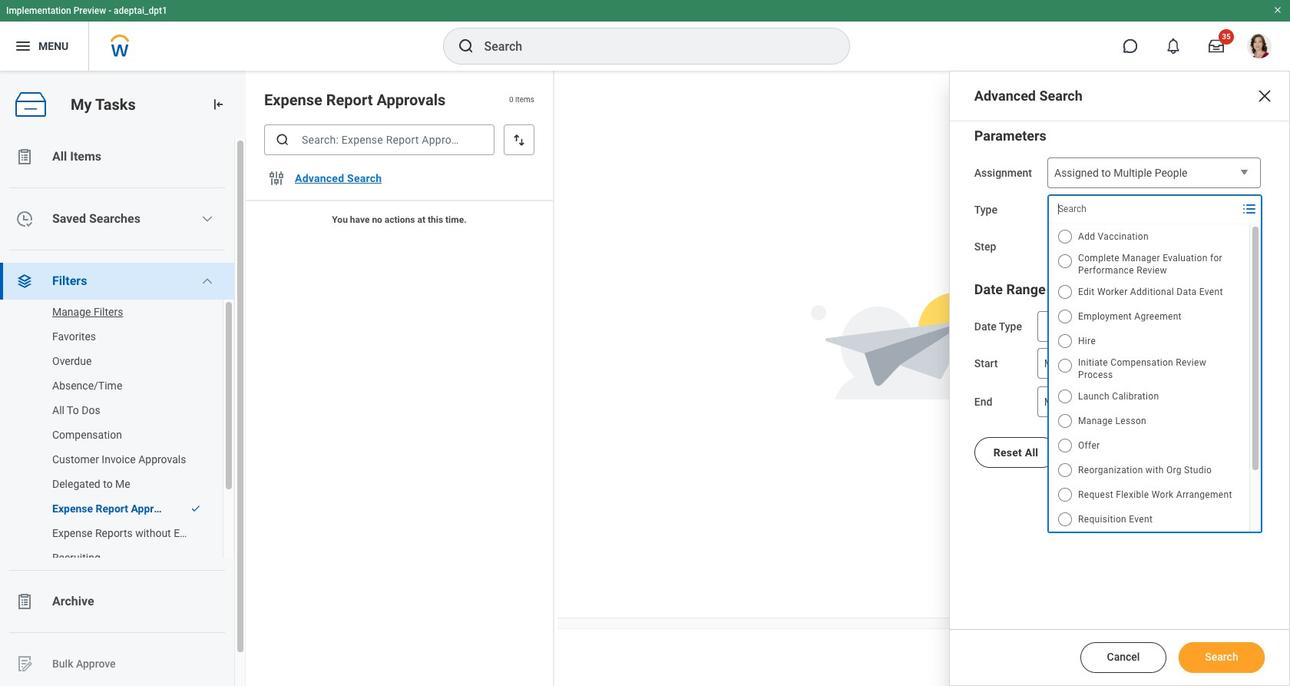 Task type: describe. For each thing, give the bounding box(es) containing it.
my tasks
[[71, 95, 136, 113]]

assigned to multiple people
[[1055, 167, 1188, 179]]

rename image
[[15, 655, 34, 673]]

search inside advanced search button
[[347, 172, 382, 184]]

expense reports without exceptions
[[52, 527, 226, 539]]

approvals inside item list element
[[377, 91, 446, 109]]

overdue button
[[0, 346, 207, 376]]

expense report approvals button
[[0, 493, 183, 524]]

have
[[350, 214, 370, 225]]

all to dos button
[[0, 395, 207, 426]]

all to dos
[[52, 404, 100, 416]]

filters button
[[0, 263, 234, 300]]

recruiting
[[52, 552, 100, 564]]

employment
[[1079, 311, 1132, 322]]

request
[[1079, 489, 1114, 500]]

date range button
[[975, 281, 1046, 297]]

manage for manage lesson
[[1079, 416, 1113, 426]]

favorites button
[[0, 321, 207, 352]]

mm / for end
[[1045, 394, 1064, 408]]

my
[[71, 95, 92, 113]]

type inside date range group
[[999, 320, 1022, 333]]

all for all to dos
[[52, 404, 64, 416]]

chevron down image
[[202, 275, 214, 287]]

reorganization
[[1079, 465, 1144, 476]]

additional
[[1131, 287, 1175, 297]]

archive button
[[0, 583, 234, 620]]

vaccination
[[1098, 231, 1149, 242]]

lesson
[[1116, 416, 1147, 426]]

you have no actions at this time.
[[332, 214, 467, 225]]

all items
[[52, 149, 101, 164]]

/ down process
[[1077, 394, 1084, 408]]

initiate compensation review process
[[1079, 357, 1207, 380]]

requisition event
[[1079, 514, 1153, 525]]

delegated to me button
[[0, 469, 207, 499]]

dos
[[82, 404, 100, 416]]

org
[[1167, 465, 1182, 476]]

0 vertical spatial event
[[1200, 287, 1224, 297]]

filters inside button
[[94, 306, 123, 318]]

parameters button
[[975, 128, 1047, 144]]

check image
[[191, 503, 201, 514]]

manage filters button
[[0, 297, 207, 327]]

mm for end
[[1045, 394, 1058, 408]]

at
[[417, 214, 426, 225]]

Step field
[[1049, 233, 1238, 260]]

clipboard image
[[15, 592, 34, 611]]

tasks
[[95, 95, 136, 113]]

reports
[[95, 527, 133, 539]]

worker
[[1098, 287, 1128, 297]]

search image inside item list element
[[275, 132, 290, 147]]

parameters group
[[975, 127, 1265, 262]]

data
[[1177, 287, 1197, 297]]

transformation import image
[[210, 97, 226, 112]]

assigned
[[1055, 167, 1099, 179]]

calendar image for end
[[1116, 393, 1135, 411]]

edit
[[1079, 287, 1095, 297]]

notifications large image
[[1166, 38, 1182, 54]]

work
[[1152, 489, 1174, 500]]

implementation preview -   adeptai_dpt1 banner
[[0, 0, 1291, 71]]

report inside item list element
[[326, 91, 373, 109]]

manage lesson
[[1079, 416, 1147, 426]]

item list element
[[246, 71, 555, 686]]

review inside complete manager evaluation for performance review
[[1137, 265, 1168, 276]]

you
[[332, 214, 348, 225]]

0 vertical spatial advanced
[[975, 88, 1036, 104]]

expense inside item list element
[[264, 91, 322, 109]]

step
[[975, 240, 997, 253]]

absence/time
[[52, 379, 122, 392]]

preview
[[73, 5, 106, 16]]

adeptai_dpt1
[[114, 5, 167, 16]]

bulk approve
[[52, 657, 116, 670]]

exceptions
[[174, 527, 226, 539]]

with
[[1146, 465, 1164, 476]]

bulk
[[52, 657, 73, 670]]

to for delegated
[[103, 478, 113, 490]]

reset all button
[[975, 437, 1058, 468]]

end group
[[1038, 386, 1142, 417]]

mm for start
[[1045, 355, 1058, 370]]

mm / for start
[[1045, 355, 1064, 370]]

customer
[[52, 453, 99, 466]]

launch calibration
[[1079, 391, 1160, 402]]

Date Type field
[[1039, 313, 1228, 340]]

launch
[[1079, 391, 1110, 402]]

inbox large image
[[1209, 38, 1225, 54]]

profile logan mcneil element
[[1238, 29, 1281, 63]]

manager
[[1123, 253, 1161, 263]]

hire
[[1079, 336, 1096, 346]]

Type field
[[1049, 195, 1238, 223]]

/ down hire
[[1077, 355, 1084, 370]]

range
[[1007, 281, 1046, 297]]

filters inside dropdown button
[[52, 273, 87, 288]]

start
[[975, 357, 998, 370]]

calendar image for start
[[1116, 354, 1135, 373]]

reset
[[994, 446, 1022, 459]]

absence/time button
[[0, 370, 207, 401]]

favorites
[[52, 330, 96, 343]]

manage for manage filters
[[52, 306, 91, 318]]

items
[[516, 95, 535, 104]]

0 items
[[509, 95, 535, 104]]



Task type: locate. For each thing, give the bounding box(es) containing it.
mm
[[1045, 355, 1058, 370], [1045, 394, 1058, 408]]

search button
[[1179, 642, 1265, 673]]

advanced search
[[975, 88, 1083, 104], [295, 172, 382, 184]]

initiate
[[1079, 357, 1109, 368]]

list containing manage filters
[[0, 297, 234, 573]]

0
[[509, 95, 514, 104]]

mm inside end "group"
[[1045, 394, 1058, 408]]

delegated to me
[[52, 478, 130, 490]]

prompts image
[[1241, 200, 1259, 218], [1241, 237, 1259, 255]]

0 horizontal spatial advanced
[[295, 172, 344, 184]]

overdue
[[52, 355, 92, 367]]

1 calendar image from the top
[[1116, 354, 1135, 373]]

0 horizontal spatial to
[[103, 478, 113, 490]]

prompts image for step
[[1241, 237, 1259, 255]]

mm left initiate
[[1045, 355, 1058, 370]]

expense
[[264, 91, 322, 109], [52, 502, 93, 515], [52, 527, 93, 539]]

type up "step"
[[975, 204, 998, 216]]

my tasks element
[[0, 71, 246, 686]]

1 vertical spatial manage
[[1079, 416, 1113, 426]]

list
[[0, 138, 246, 686], [0, 297, 234, 573]]

expense right transformation import icon in the left top of the page
[[264, 91, 322, 109]]

studio
[[1185, 465, 1212, 476]]

filters up favorites button
[[94, 306, 123, 318]]

expense reports without exceptions button
[[0, 518, 226, 549]]

calendar image up "lesson"
[[1116, 393, 1135, 411]]

1 vertical spatial mm /
[[1045, 394, 1064, 408]]

for
[[1211, 253, 1223, 263]]

all inside button
[[52, 404, 64, 416]]

0 vertical spatial filters
[[52, 273, 87, 288]]

all left to
[[52, 404, 64, 416]]

items
[[70, 149, 101, 164]]

x image
[[1256, 87, 1274, 105]]

to left multiple
[[1102, 167, 1111, 179]]

calendar image inside start group
[[1116, 354, 1135, 373]]

/ left initiate
[[1058, 355, 1064, 370]]

0 vertical spatial all
[[52, 149, 67, 164]]

advanced up parameters
[[975, 88, 1036, 104]]

0 vertical spatial expense
[[264, 91, 322, 109]]

0 vertical spatial type
[[975, 204, 998, 216]]

1 mm from the top
[[1045, 355, 1058, 370]]

1 vertical spatial to
[[103, 478, 113, 490]]

1 vertical spatial search
[[347, 172, 382, 184]]

list containing all items
[[0, 138, 246, 686]]

add
[[1079, 231, 1096, 242]]

2 mm / from the top
[[1045, 394, 1064, 408]]

1 horizontal spatial review
[[1176, 357, 1207, 368]]

-
[[108, 5, 111, 16]]

filters up manage filters
[[52, 273, 87, 288]]

offer
[[1079, 440, 1100, 451]]

0 horizontal spatial review
[[1137, 265, 1168, 276]]

0 horizontal spatial filters
[[52, 273, 87, 288]]

approvals for expense report approvals button
[[131, 502, 179, 515]]

0 vertical spatial search image
[[457, 37, 475, 55]]

1 vertical spatial calendar image
[[1116, 393, 1135, 411]]

1 vertical spatial expense report approvals
[[52, 502, 179, 515]]

flexible
[[1116, 489, 1150, 500]]

expense for expense reports without exceptions button at the bottom left
[[52, 527, 93, 539]]

mm / inside end "group"
[[1045, 394, 1064, 408]]

review down manager
[[1137, 265, 1168, 276]]

employment agreement
[[1079, 311, 1182, 322]]

without
[[135, 527, 171, 539]]

to left me
[[103, 478, 113, 490]]

0 vertical spatial advanced search
[[975, 88, 1083, 104]]

event down flexible at the bottom right of page
[[1130, 514, 1153, 525]]

all for all items
[[52, 149, 67, 164]]

multiple
[[1114, 167, 1152, 179]]

calendar image inside end "group"
[[1116, 393, 1135, 411]]

0 horizontal spatial compensation
[[52, 429, 122, 441]]

1 horizontal spatial compensation
[[1111, 357, 1174, 368]]

dialog
[[949, 71, 1291, 686]]

1 horizontal spatial advanced search
[[975, 88, 1083, 104]]

1 vertical spatial search image
[[275, 132, 290, 147]]

1 horizontal spatial filters
[[94, 306, 123, 318]]

1 horizontal spatial report
[[326, 91, 373, 109]]

reorganization with org studio
[[1079, 465, 1212, 476]]

0 vertical spatial mm /
[[1045, 355, 1064, 370]]

1 vertical spatial date
[[975, 320, 997, 333]]

1 horizontal spatial search image
[[457, 37, 475, 55]]

manage inside button
[[52, 306, 91, 318]]

requisition
[[1079, 514, 1127, 525]]

to
[[67, 404, 79, 416]]

report
[[326, 91, 373, 109], [96, 502, 128, 515]]

search inside search button
[[1206, 651, 1239, 663]]

expense report approvals
[[264, 91, 446, 109], [52, 502, 179, 515]]

to for assigned
[[1102, 167, 1111, 179]]

0 vertical spatial search
[[1040, 88, 1083, 104]]

agreement
[[1135, 311, 1182, 322]]

this
[[428, 214, 443, 225]]

actions
[[385, 214, 415, 225]]

1 prompts image from the top
[[1241, 200, 1259, 218]]

reset all
[[994, 446, 1039, 459]]

expense down delegated
[[52, 502, 93, 515]]

2 vertical spatial approvals
[[131, 502, 179, 515]]

all left items
[[52, 149, 67, 164]]

advanced search button
[[289, 163, 388, 194]]

expense report approvals inside button
[[52, 502, 179, 515]]

0 vertical spatial mm
[[1045, 355, 1058, 370]]

end
[[975, 396, 993, 408]]

approvals
[[377, 91, 446, 109], [138, 453, 186, 466], [131, 502, 179, 515]]

expense inside button
[[52, 527, 93, 539]]

1 vertical spatial advanced
[[295, 172, 344, 184]]

compensation up calibration
[[1111, 357, 1174, 368]]

1 vertical spatial filters
[[94, 306, 123, 318]]

compensation inside 'compensation' button
[[52, 429, 122, 441]]

manage filters
[[52, 306, 123, 318]]

request flexible work arrangement
[[1079, 489, 1233, 500]]

all right reset
[[1025, 446, 1039, 459]]

customer invoice approvals button
[[0, 444, 207, 475]]

all
[[52, 149, 67, 164], [52, 404, 64, 416], [1025, 446, 1039, 459]]

1 horizontal spatial search
[[1040, 88, 1083, 104]]

close environment banner image
[[1274, 5, 1283, 15]]

search
[[1040, 88, 1083, 104], [347, 172, 382, 184], [1206, 651, 1239, 663]]

2 vertical spatial all
[[1025, 446, 1039, 459]]

perspective image
[[15, 272, 34, 290]]

no
[[372, 214, 382, 225]]

1 vertical spatial advanced search
[[295, 172, 382, 184]]

date for date range
[[975, 281, 1003, 297]]

advanced search up parameters
[[975, 88, 1083, 104]]

approve
[[76, 657, 116, 670]]

0 vertical spatial calendar image
[[1116, 354, 1135, 373]]

date range group
[[975, 280, 1265, 419]]

search image
[[457, 37, 475, 55], [275, 132, 290, 147]]

1 list from the top
[[0, 138, 246, 686]]

1 date from the top
[[975, 281, 1003, 297]]

date range
[[975, 281, 1046, 297]]

0 horizontal spatial report
[[96, 502, 128, 515]]

0 vertical spatial expense report approvals
[[264, 91, 446, 109]]

to
[[1102, 167, 1111, 179], [103, 478, 113, 490]]

date up start
[[975, 320, 997, 333]]

manage
[[52, 306, 91, 318], [1079, 416, 1113, 426]]

2 prompts image from the top
[[1241, 237, 1259, 255]]

all items button
[[0, 138, 234, 175]]

0 horizontal spatial expense report approvals
[[52, 502, 179, 515]]

0 vertical spatial compensation
[[1111, 357, 1174, 368]]

search image inside implementation preview -   adeptai_dpt1 banner
[[457, 37, 475, 55]]

2 vertical spatial expense
[[52, 527, 93, 539]]

start group
[[1038, 348, 1142, 379]]

performance
[[1079, 265, 1135, 276]]

prompts image for type
[[1241, 200, 1259, 218]]

recruiting button
[[0, 542, 207, 573]]

report inside button
[[96, 502, 128, 515]]

event
[[1200, 287, 1224, 297], [1130, 514, 1153, 525]]

2 mm from the top
[[1045, 394, 1058, 408]]

0 vertical spatial approvals
[[377, 91, 446, 109]]

configure image
[[267, 169, 286, 187]]

review inside the initiate compensation review process
[[1176, 357, 1207, 368]]

advanced
[[975, 88, 1036, 104], [295, 172, 344, 184]]

to inside popup button
[[1102, 167, 1111, 179]]

archive
[[52, 594, 94, 608]]

cancel button
[[1081, 642, 1167, 673]]

all inside button
[[52, 149, 67, 164]]

1 vertical spatial mm
[[1045, 394, 1058, 408]]

approvals inside button
[[131, 502, 179, 515]]

calibration
[[1113, 391, 1160, 402]]

mm inside start group
[[1045, 355, 1058, 370]]

compensation inside the initiate compensation review process
[[1111, 357, 1174, 368]]

1 vertical spatial expense
[[52, 502, 93, 515]]

0 vertical spatial prompts image
[[1241, 200, 1259, 218]]

compensation down dos
[[52, 429, 122, 441]]

complete
[[1079, 253, 1120, 263]]

0 horizontal spatial search
[[347, 172, 382, 184]]

list inside my tasks element
[[0, 297, 234, 573]]

to inside button
[[103, 478, 113, 490]]

all inside button
[[1025, 446, 1039, 459]]

assigned to multiple people button
[[1048, 157, 1261, 189]]

dialog containing advanced search
[[949, 71, 1291, 686]]

1 horizontal spatial manage
[[1079, 416, 1113, 426]]

type down date range button
[[999, 320, 1022, 333]]

me
[[115, 478, 130, 490]]

expense inside button
[[52, 502, 93, 515]]

expense for expense report approvals button
[[52, 502, 93, 515]]

approvals for customer invoice approvals button
[[138, 453, 186, 466]]

2 calendar image from the top
[[1116, 393, 1135, 411]]

date
[[975, 281, 1003, 297], [975, 320, 997, 333]]

0 horizontal spatial advanced search
[[295, 172, 382, 184]]

2 vertical spatial search
[[1206, 651, 1239, 663]]

compensation button
[[0, 419, 207, 450]]

bulk approve link
[[0, 645, 234, 682]]

0 vertical spatial to
[[1102, 167, 1111, 179]]

advanced inside button
[[295, 172, 344, 184]]

1 mm / from the top
[[1045, 355, 1064, 370]]

assignment
[[975, 167, 1032, 179]]

arrangement
[[1177, 489, 1233, 500]]

1 horizontal spatial to
[[1102, 167, 1111, 179]]

type inside parameters group
[[975, 204, 998, 216]]

mm left launch
[[1045, 394, 1058, 408]]

invoice
[[102, 453, 136, 466]]

people
[[1155, 167, 1188, 179]]

0 vertical spatial date
[[975, 281, 1003, 297]]

1 vertical spatial all
[[52, 404, 64, 416]]

review
[[1137, 265, 1168, 276], [1176, 357, 1207, 368]]

1 vertical spatial review
[[1176, 357, 1207, 368]]

implementation
[[6, 5, 71, 16]]

1 horizontal spatial type
[[999, 320, 1022, 333]]

1 horizontal spatial event
[[1200, 287, 1224, 297]]

expense report approvals inside item list element
[[264, 91, 446, 109]]

calendar image right process
[[1116, 354, 1135, 373]]

manage down launch
[[1079, 416, 1113, 426]]

2 list from the top
[[0, 297, 234, 573]]

1 vertical spatial type
[[999, 320, 1022, 333]]

advanced search up you
[[295, 172, 382, 184]]

time.
[[446, 214, 467, 225]]

approvals inside button
[[138, 453, 186, 466]]

review down agreement at the top
[[1176, 357, 1207, 368]]

evaluation
[[1163, 253, 1208, 263]]

date for date type
[[975, 320, 997, 333]]

date left range
[[975, 281, 1003, 297]]

0 vertical spatial manage
[[52, 306, 91, 318]]

mm / left initiate
[[1045, 355, 1064, 370]]

delegated
[[52, 478, 100, 490]]

expense up recruiting
[[52, 527, 93, 539]]

/
[[1058, 355, 1064, 370], [1077, 355, 1084, 370], [1058, 394, 1064, 408], [1077, 394, 1084, 408]]

1 vertical spatial prompts image
[[1241, 237, 1259, 255]]

/ left launch
[[1058, 394, 1064, 408]]

0 vertical spatial report
[[326, 91, 373, 109]]

1 vertical spatial compensation
[[52, 429, 122, 441]]

2 horizontal spatial search
[[1206, 651, 1239, 663]]

advanced right configure image
[[295, 172, 344, 184]]

edit worker additional data event
[[1079, 287, 1224, 297]]

event right the data
[[1200, 287, 1224, 297]]

1 vertical spatial event
[[1130, 514, 1153, 525]]

clipboard image
[[15, 147, 34, 166]]

0 horizontal spatial event
[[1130, 514, 1153, 525]]

0 horizontal spatial search image
[[275, 132, 290, 147]]

parameters
[[975, 128, 1047, 144]]

0 vertical spatial review
[[1137, 265, 1168, 276]]

1 vertical spatial report
[[96, 502, 128, 515]]

mm / inside start group
[[1045, 355, 1064, 370]]

0 horizontal spatial manage
[[52, 306, 91, 318]]

date type
[[975, 320, 1022, 333]]

0 horizontal spatial type
[[975, 204, 998, 216]]

process
[[1079, 370, 1114, 380]]

advanced search inside button
[[295, 172, 382, 184]]

1 vertical spatial approvals
[[138, 453, 186, 466]]

2 date from the top
[[975, 320, 997, 333]]

mm / left launch
[[1045, 394, 1064, 408]]

manage up favorites
[[52, 306, 91, 318]]

cancel
[[1107, 651, 1140, 663]]

1 horizontal spatial expense report approvals
[[264, 91, 446, 109]]

mm /
[[1045, 355, 1064, 370], [1045, 394, 1064, 408]]

1 horizontal spatial advanced
[[975, 88, 1036, 104]]

calendar image
[[1116, 354, 1135, 373], [1116, 393, 1135, 411]]

complete manager evaluation for performance review
[[1079, 253, 1223, 276]]

implementation preview -   adeptai_dpt1
[[6, 5, 167, 16]]



Task type: vqa. For each thing, say whether or not it's contained in the screenshot.
the topmost search icon
yes



